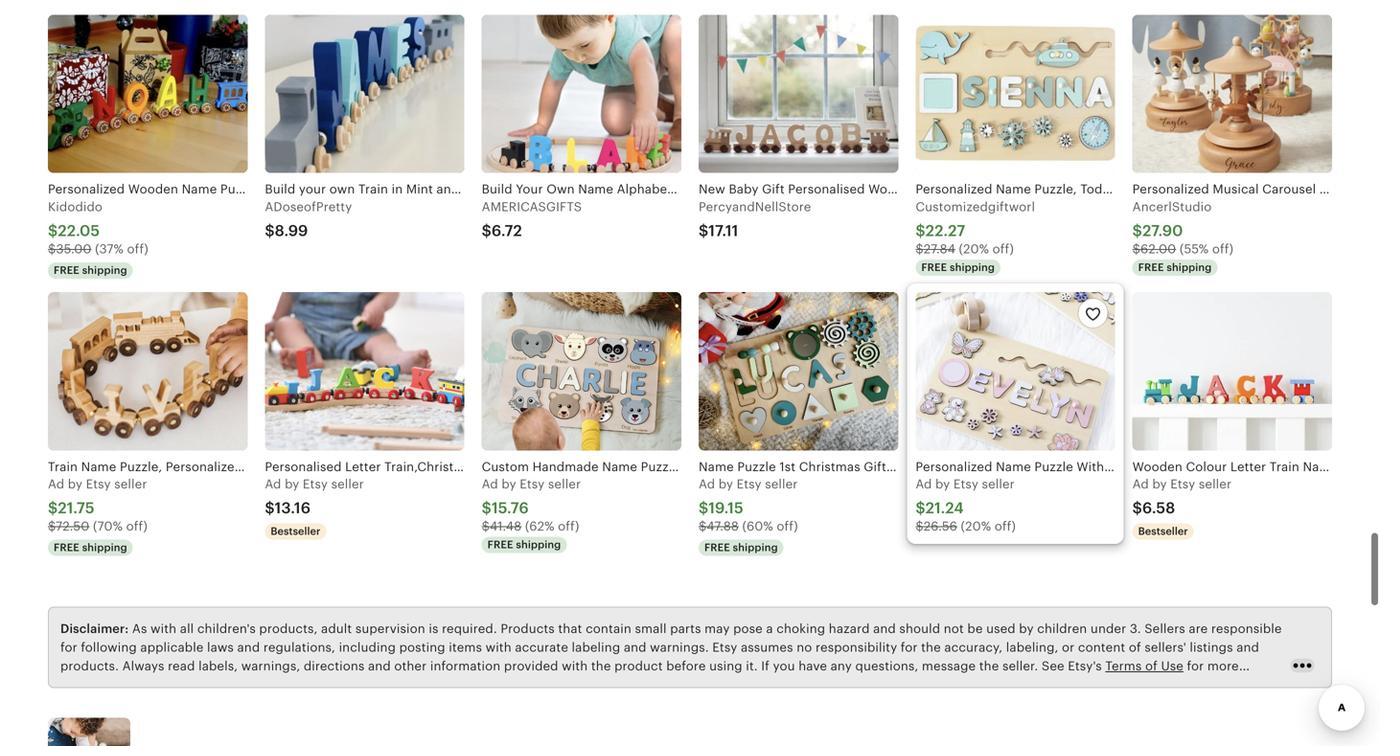 Task type: vqa. For each thing, say whether or not it's contained in the screenshot.


Task type: locate. For each thing, give the bounding box(es) containing it.
etsy up using
[[713, 641, 738, 655]]

etsy down colour
[[1171, 478, 1196, 492]]

5 y from the left
[[944, 478, 951, 492]]

more
[[1208, 660, 1240, 674]]

y inside the a d b y etsy seller $ 15.76 $ 41.48 (62% off) free shipping
[[510, 478, 517, 492]]

ancerlstudio
[[1133, 200, 1212, 214]]

toy
[[1342, 460, 1363, 474]]

72.50
[[56, 520, 90, 534]]

b down wooden
[[1153, 478, 1161, 492]]

with up applicable at bottom left
[[151, 622, 177, 637]]

2 bestseller from the left
[[1139, 526, 1189, 538]]

a inside as with all children's products, adult supervision is required. products that contain small parts may pose a choking hazard and should not be used by children under 3. sellers are responsible for following applicable laws and regulations, including posting items with accurate labeling and warnings. etsy assumes no responsibility for the accuracy, labeling, or content of sellers' listings and products. always read labels, warnings, directions and other information provided with the product before using it. if you have any questions, message the seller. see etsy's
[[767, 622, 774, 637]]

b inside a d b y etsy seller $ 21.24 $ 26.56 (20% off)
[[936, 478, 944, 492]]

free inside customizedgiftworl $ 22.27 $ 27.84 (20% off) free shipping
[[922, 262, 948, 274]]

b up 19.15
[[719, 478, 727, 492]]

provided
[[504, 660, 559, 674]]

2 vertical spatial with
[[562, 660, 588, 674]]

off) right (70%
[[126, 520, 148, 534]]

off) inside the a d b y etsy seller $ 15.76 $ 41.48 (62% off) free shipping
[[558, 520, 580, 534]]

b inside the a d b y etsy seller $ 13.16 bestseller
[[285, 478, 293, 492]]

free down 47.88 at the bottom right of page
[[705, 542, 731, 554]]

etsy inside a d b y etsy seller $ 19.15 $ 47.88 (60% off) free shipping
[[737, 478, 762, 492]]

with down labeling
[[562, 660, 588, 674]]

etsy inside a d b y etsy seller $ 21.75 $ 72.50 (70% off) free shipping
[[86, 478, 111, 492]]

seller inside a d b y etsy seller $ 21.24 $ 26.56 (20% off)
[[982, 478, 1015, 492]]

y up 15.76
[[510, 478, 517, 492]]

$ inside the a d b y etsy seller $ 13.16 bestseller
[[265, 500, 275, 517]]

etsy up 21.24
[[954, 478, 979, 492]]

y up 21.24
[[944, 478, 951, 492]]

0 vertical spatial (20%
[[959, 242, 990, 257]]

6 b from the left
[[1153, 478, 1161, 492]]

directions
[[304, 660, 365, 674]]

1 y from the left
[[76, 478, 82, 492]]

0 vertical spatial with
[[151, 622, 177, 637]]

b for 21.24
[[936, 478, 944, 492]]

free down 27.84
[[922, 262, 948, 274]]

y up 13.16
[[293, 478, 299, 492]]

26.56
[[924, 520, 958, 534]]

kidodido
[[48, 200, 103, 214]]

etsy inside a d b y etsy seller $ 21.24 $ 26.56 (20% off)
[[954, 478, 979, 492]]

6 d from the left
[[1141, 478, 1149, 492]]

a for 15.76
[[482, 478, 491, 492]]

d inside a d b y etsy seller $ 21.75 $ 72.50 (70% off) free shipping
[[56, 478, 64, 492]]

y inside a d b y etsy seller $ 21.24 $ 26.56 (20% off)
[[944, 478, 951, 492]]

0 horizontal spatial bestseller
[[271, 526, 321, 538]]

etsy's
[[1068, 660, 1102, 674]]

b up 21.75
[[68, 478, 76, 492]]

$ inside americasgifts $ 6.72
[[482, 223, 492, 240]]

d for 15.76
[[490, 478, 498, 492]]

6.72
[[492, 223, 522, 240]]

1 seller from the left
[[114, 478, 147, 492]]

4 seller from the left
[[765, 478, 798, 492]]

may
[[705, 622, 730, 637]]

bestseller down 6.58
[[1139, 526, 1189, 538]]

questions,
[[856, 660, 919, 674]]

of left use
[[1146, 660, 1158, 674]]

b inside the a d b y etsy seller $ 15.76 $ 41.48 (62% off) free shipping
[[502, 478, 510, 492]]

use
[[1162, 660, 1184, 674]]

5 d from the left
[[924, 478, 932, 492]]

6 y from the left
[[1161, 478, 1168, 492]]

2 d from the left
[[273, 478, 281, 492]]

responsibility
[[816, 641, 898, 655]]

shipping down (62%
[[516, 539, 561, 551]]

d for 13.16
[[273, 478, 281, 492]]

train name puzzle, personalized gifts for kids, baby boy gift, 1st birthday, wooden nursery decor, montessori toys for toddlers, christmas image
[[48, 292, 248, 451]]

(20% down 22.27
[[959, 242, 990, 257]]

0 horizontal spatial for
[[60, 641, 77, 655]]

choking
[[777, 622, 826, 637]]

4 b from the left
[[719, 478, 727, 492]]

items
[[449, 641, 482, 655]]

1 vertical spatial (20%
[[961, 520, 992, 534]]

0 horizontal spatial with
[[151, 622, 177, 637]]

or
[[1062, 641, 1075, 655]]

adoseofpretty $ 8.99
[[265, 200, 352, 240]]

the down labeling
[[592, 660, 611, 674]]

3 seller from the left
[[548, 478, 581, 492]]

b up 21.24
[[936, 478, 944, 492]]

used
[[987, 622, 1016, 637]]

d up 21.75
[[56, 478, 64, 492]]

d down wooden
[[1141, 478, 1149, 492]]

5 seller from the left
[[982, 478, 1015, 492]]

shipping down (55%
[[1167, 262, 1212, 274]]

d for 21.75
[[56, 478, 64, 492]]

a inside "wooden colour letter train name toy a d b y etsy seller $ 6.58 bestseller"
[[1133, 478, 1142, 492]]

etsy up 15.76
[[520, 478, 545, 492]]

for right use
[[1188, 660, 1205, 674]]

shipping down (60%
[[733, 542, 778, 554]]

2 horizontal spatial for
[[1188, 660, 1205, 674]]

seller inside the a d b y etsy seller $ 15.76 $ 41.48 (62% off) free shipping
[[548, 478, 581, 492]]

a inside a d b y etsy seller $ 19.15 $ 47.88 (60% off) free shipping
[[699, 478, 708, 492]]

5 b from the left
[[936, 478, 944, 492]]

b inside a d b y etsy seller $ 21.75 $ 72.50 (70% off) free shipping
[[68, 478, 76, 492]]

y up 19.15
[[727, 478, 734, 492]]

free down 35.00 on the left
[[54, 264, 79, 276]]

off) right (60%
[[777, 520, 798, 534]]

seller.
[[1003, 660, 1039, 674]]

with right the items
[[486, 641, 512, 655]]

a for 13.16
[[265, 478, 274, 492]]

following
[[81, 641, 137, 655]]

shipping down (70%
[[82, 542, 127, 554]]

off) right (37%
[[127, 242, 148, 257]]

americasgifts
[[482, 200, 582, 214]]

a inside a d b y etsy seller $ 21.24 $ 26.56 (20% off)
[[916, 478, 925, 492]]

terms of use link
[[1106, 660, 1184, 674]]

y down wooden
[[1161, 478, 1168, 492]]

seller for 21.75
[[114, 478, 147, 492]]

15.76
[[492, 500, 529, 517]]

y for 21.24
[[944, 478, 951, 492]]

etsy inside the a d b y etsy seller $ 15.76 $ 41.48 (62% off) free shipping
[[520, 478, 545, 492]]

seller for 19.15
[[765, 478, 798, 492]]

personalized musical carousel wooden,gift for kids,engraved keepsake gift ,horse music box,musical carousel,heirloom carousel,new mom image
[[1133, 15, 1333, 173]]

sellers'
[[1145, 641, 1187, 655]]

for down should
[[901, 641, 918, 655]]

etsy inside the a d b y etsy seller $ 13.16 bestseller
[[303, 478, 328, 492]]

applicable
[[140, 641, 204, 655]]

warnings.
[[650, 641, 709, 655]]

free down 72.50
[[54, 542, 79, 554]]

etsy up 19.15
[[737, 478, 762, 492]]

a inside the a d b y etsy seller $ 15.76 $ 41.48 (62% off) free shipping
[[482, 478, 491, 492]]

4 y from the left
[[727, 478, 734, 492]]

etsy up 21.75
[[86, 478, 111, 492]]

0 vertical spatial of
[[1129, 641, 1142, 655]]

etsy for 19.15
[[737, 478, 762, 492]]

the down accuracy,
[[980, 660, 1000, 674]]

2 seller from the left
[[331, 478, 364, 492]]

6 seller from the left
[[1199, 478, 1232, 492]]

off) right (62%
[[558, 520, 580, 534]]

b up 15.76
[[502, 478, 510, 492]]

13.16
[[275, 500, 311, 517]]

3 d from the left
[[490, 478, 498, 492]]

1 b from the left
[[68, 478, 76, 492]]

bestseller down 13.16
[[271, 526, 321, 538]]

y
[[76, 478, 82, 492], [293, 478, 299, 492], [510, 478, 517, 492], [727, 478, 734, 492], [944, 478, 951, 492], [1161, 478, 1168, 492]]

off) right 26.56 on the bottom right
[[995, 520, 1016, 534]]

and down responsible
[[1237, 641, 1260, 655]]

accurate
[[515, 641, 569, 655]]

a d b y etsy seller $ 21.75 $ 72.50 (70% off) free shipping
[[48, 478, 148, 554]]

of down 3. at bottom
[[1129, 641, 1142, 655]]

the
[[922, 641, 941, 655], [592, 660, 611, 674], [980, 660, 1000, 674]]

for up 'products.'
[[60, 641, 77, 655]]

1 vertical spatial of
[[1146, 660, 1158, 674]]

seller inside the a d b y etsy seller $ 13.16 bestseller
[[331, 478, 364, 492]]

y inside a d b y etsy seller $ 21.75 $ 72.50 (70% off) free shipping
[[76, 478, 82, 492]]

wooden colour letter train name toy image
[[1133, 292, 1333, 451]]

name
[[1304, 460, 1339, 474]]

0 horizontal spatial of
[[1129, 641, 1142, 655]]

d inside the a d b y etsy seller $ 15.76 $ 41.48 (62% off) free shipping
[[490, 478, 498, 492]]

hazard
[[829, 622, 870, 637]]

should
[[900, 622, 941, 637]]

d inside the a d b y etsy seller $ 13.16 bestseller
[[273, 478, 281, 492]]

3 y from the left
[[510, 478, 517, 492]]

posting
[[399, 641, 446, 655]]

1 horizontal spatial of
[[1146, 660, 1158, 674]]

personalized name puzzle with pegs, baby first christmas gift, wooden toys, baby shower gift for kids, custom wood name puzzle，1st birthday image
[[916, 292, 1116, 451]]

etsy up 13.16
[[303, 478, 328, 492]]

d
[[56, 478, 64, 492], [273, 478, 281, 492], [490, 478, 498, 492], [707, 478, 715, 492], [924, 478, 932, 492], [1141, 478, 1149, 492]]

b for 19.15
[[719, 478, 727, 492]]

d for 21.24
[[924, 478, 932, 492]]

and down including
[[368, 660, 391, 674]]

3 b from the left
[[502, 478, 510, 492]]

personalized wooden name puzzle, wooden alphabet train, gift for kids, personalized baby gift image
[[48, 15, 248, 173]]

off) inside kidodido $ 22.05 $ 35.00 (37% off) free shipping
[[127, 242, 148, 257]]

(20% right 26.56 on the bottom right
[[961, 520, 992, 534]]

1 horizontal spatial with
[[486, 641, 512, 655]]

1 horizontal spatial bestseller
[[1139, 526, 1189, 538]]

1 bestseller from the left
[[271, 526, 321, 538]]

and right laws
[[237, 641, 260, 655]]

free down 41.48
[[488, 539, 514, 551]]

off) right (55%
[[1213, 242, 1234, 257]]

product
[[615, 660, 663, 674]]

responsible
[[1212, 622, 1283, 637]]

1 vertical spatial with
[[486, 641, 512, 655]]

under
[[1091, 622, 1127, 637]]

and
[[874, 622, 896, 637], [237, 641, 260, 655], [624, 641, 647, 655], [1237, 641, 1260, 655], [368, 660, 391, 674]]

off) down customizedgiftworl
[[993, 242, 1014, 257]]

d inside "wooden colour letter train name toy a d b y etsy seller $ 6.58 bestseller"
[[1141, 478, 1149, 492]]

free inside a d b y etsy seller $ 21.75 $ 72.50 (70% off) free shipping
[[54, 542, 79, 554]]

seller inside a d b y etsy seller $ 21.75 $ 72.50 (70% off) free shipping
[[114, 478, 147, 492]]

d inside a d b y etsy seller $ 21.24 $ 26.56 (20% off)
[[924, 478, 932, 492]]

y for 13.16
[[293, 478, 299, 492]]

y inside "wooden colour letter train name toy a d b y etsy seller $ 6.58 bestseller"
[[1161, 478, 1168, 492]]

(37%
[[95, 242, 124, 257]]

d up 13.16
[[273, 478, 281, 492]]

the down should
[[922, 641, 941, 655]]

free
[[922, 262, 948, 274], [1139, 262, 1165, 274], [54, 264, 79, 276], [488, 539, 514, 551], [54, 542, 79, 554], [705, 542, 731, 554]]

b up 13.16
[[285, 478, 293, 492]]

d up 21.24
[[924, 478, 932, 492]]

4 d from the left
[[707, 478, 715, 492]]

d up 15.76
[[490, 478, 498, 492]]

a inside a d b y etsy seller $ 21.75 $ 72.50 (70% off) free shipping
[[48, 478, 57, 492]]

shipping down (37%
[[82, 264, 127, 276]]

for
[[60, 641, 77, 655], [901, 641, 918, 655], [1188, 660, 1205, 674]]

shipping down 27.84
[[950, 262, 995, 274]]

seller inside "wooden colour letter train name toy a d b y etsy seller $ 6.58 bestseller"
[[1199, 478, 1232, 492]]

1 d from the left
[[56, 478, 64, 492]]

a inside the a d b y etsy seller $ 13.16 bestseller
[[265, 478, 274, 492]]

a d b y etsy seller $ 13.16 bestseller
[[265, 478, 364, 538]]

d for 19.15
[[707, 478, 715, 492]]

(20%
[[959, 242, 990, 257], [961, 520, 992, 534]]

free inside the a d b y etsy seller $ 15.76 $ 41.48 (62% off) free shipping
[[488, 539, 514, 551]]

of
[[1129, 641, 1142, 655], [1146, 660, 1158, 674]]

b inside a d b y etsy seller $ 19.15 $ 47.88 (60% off) free shipping
[[719, 478, 727, 492]]

2 b from the left
[[285, 478, 293, 492]]

letter
[[1231, 460, 1267, 474]]

seller inside a d b y etsy seller $ 19.15 $ 47.88 (60% off) free shipping
[[765, 478, 798, 492]]

d inside a d b y etsy seller $ 19.15 $ 47.88 (60% off) free shipping
[[707, 478, 715, 492]]

using
[[710, 660, 743, 674]]

labels,
[[199, 660, 238, 674]]

$
[[48, 223, 58, 240], [265, 223, 275, 240], [482, 223, 492, 240], [699, 223, 709, 240], [916, 223, 926, 240], [1133, 223, 1143, 240], [48, 242, 56, 257], [916, 242, 924, 257], [1133, 242, 1141, 257], [48, 500, 58, 517], [265, 500, 275, 517], [482, 500, 492, 517], [699, 500, 709, 517], [916, 500, 926, 517], [1133, 500, 1143, 517], [48, 520, 56, 534], [482, 520, 490, 534], [699, 520, 707, 534], [916, 520, 924, 534]]

off)
[[127, 242, 148, 257], [993, 242, 1014, 257], [1213, 242, 1234, 257], [126, 520, 148, 534], [558, 520, 580, 534], [777, 520, 798, 534], [995, 520, 1016, 534]]

y inside a d b y etsy seller $ 19.15 $ 47.88 (60% off) free shipping
[[727, 478, 734, 492]]

etsy for 21.75
[[86, 478, 111, 492]]

parts
[[670, 622, 701, 637]]

etsy for 13.16
[[303, 478, 328, 492]]

y for 21.75
[[76, 478, 82, 492]]

y inside the a d b y etsy seller $ 13.16 bestseller
[[293, 478, 299, 492]]

2 y from the left
[[293, 478, 299, 492]]

free down 62.00
[[1139, 262, 1165, 274]]

any
[[831, 660, 852, 674]]

d up 19.15
[[707, 478, 715, 492]]

y up 21.75
[[76, 478, 82, 492]]

$ inside adoseofpretty $ 8.99
[[265, 223, 275, 240]]

before
[[667, 660, 706, 674]]

shipping inside the a d b y etsy seller $ 15.76 $ 41.48 (62% off) free shipping
[[516, 539, 561, 551]]

information
[[430, 660, 501, 674]]



Task type: describe. For each thing, give the bounding box(es) containing it.
have
[[799, 660, 828, 674]]

a for 21.75
[[48, 478, 57, 492]]

not
[[944, 622, 964, 637]]

a for 21.24
[[916, 478, 925, 492]]

free inside a d b y etsy seller $ 19.15 $ 47.88 (60% off) free shipping
[[705, 542, 731, 554]]

(60%
[[743, 520, 774, 534]]

that
[[558, 622, 583, 637]]

always
[[122, 660, 164, 674]]

y for 15.76
[[510, 478, 517, 492]]

listings
[[1190, 641, 1234, 655]]

as with all children's products, adult supervision is required. products that contain small parts may pose a choking hazard and should not be used by children under 3. sellers are responsible for following applicable laws and regulations, including posting items with accurate labeling and warnings. etsy assumes no responsibility for the accuracy, labeling, or content of sellers' listings and products. always read labels, warnings, directions and other information provided with the product before using it. if you have any questions, message the seller. see etsy's
[[60, 622, 1283, 674]]

of inside as with all children's products, adult supervision is required. products that contain small parts may pose a choking hazard and should not be used by children under 3. sellers are responsible for following applicable laws and regulations, including posting items with accurate labeling and warnings. etsy assumes no responsibility for the accuracy, labeling, or content of sellers' listings and products. always read labels, warnings, directions and other information provided with the product before using it. if you have any questions, message the seller. see etsy's
[[1129, 641, 1142, 655]]

as
[[132, 622, 147, 637]]

etsy inside as with all children's products, adult supervision is required. products that contain small parts may pose a choking hazard and should not be used by children under 3. sellers are responsible for following applicable laws and regulations, including posting items with accurate labeling and warnings. etsy assumes no responsibility for the accuracy, labeling, or content of sellers' listings and products. always read labels, warnings, directions and other information provided with the product before using it. if you have any questions, message the seller. see etsy's
[[713, 641, 738, 655]]

$ inside percyandnellstore $ 17.11
[[699, 223, 709, 240]]

build your own train in mint and navy letters. personalized wooden magnetic alphabet letters. engine and wagon included. name puzzle. image
[[265, 15, 465, 173]]

new baby gift personalised wooden name letter train with embroidered personalised gift bag image
[[699, 15, 899, 173]]

customizedgiftworl $ 22.27 $ 27.84 (20% off) free shipping
[[916, 200, 1036, 274]]

a d b y etsy seller $ 21.24 $ 26.56 (20% off)
[[916, 478, 1016, 534]]

disclaimer:
[[60, 622, 129, 637]]

americasgifts $ 6.72
[[482, 200, 582, 240]]

wooden
[[1133, 460, 1183, 474]]

products
[[501, 622, 555, 637]]

(20% inside customizedgiftworl $ 22.27 $ 27.84 (20% off) free shipping
[[959, 242, 990, 257]]

$ inside "wooden colour letter train name toy a d b y etsy seller $ 6.58 bestseller"
[[1133, 500, 1143, 517]]

b inside "wooden colour letter train name toy a d b y etsy seller $ 6.58 bestseller"
[[1153, 478, 1161, 492]]

6.58
[[1143, 500, 1176, 517]]

seller for 15.76
[[548, 478, 581, 492]]

27.84
[[924, 242, 956, 257]]

other
[[394, 660, 427, 674]]

no
[[797, 641, 813, 655]]

assumes
[[741, 641, 794, 655]]

name puzzle 1st christmas gift personalized busy board baby gift first birthday baby boy girl toddler custom wooden puzzle image
[[699, 292, 899, 451]]

b for 13.16
[[285, 478, 293, 492]]

etsy for 15.76
[[520, 478, 545, 492]]

children
[[1038, 622, 1088, 637]]

wooden colour letter train name toy a d b y etsy seller $ 6.58 bestseller
[[1133, 460, 1363, 538]]

regulations,
[[264, 641, 336, 655]]

by
[[1020, 622, 1034, 637]]

are
[[1189, 622, 1209, 637]]

small
[[635, 622, 667, 637]]

21.75
[[58, 500, 95, 517]]

information.
[[60, 679, 135, 693]]

terms
[[1106, 660, 1142, 674]]

1 horizontal spatial for
[[901, 641, 918, 655]]

you
[[773, 660, 796, 674]]

47.88
[[707, 520, 739, 534]]

62.00
[[1141, 242, 1177, 257]]

bestseller inside "wooden colour letter train name toy a d b y etsy seller $ 6.58 bestseller"
[[1139, 526, 1189, 538]]

including
[[339, 641, 396, 655]]

build your own name alphabet train 3 large inch each letter hand made in u.s.a live rolling wheels & self attaching magnets kids room decor image
[[482, 15, 682, 173]]

41.48
[[490, 520, 522, 534]]

off) inside a d b y etsy seller $ 19.15 $ 47.88 (60% off) free shipping
[[777, 520, 798, 534]]

seller for 21.24
[[982, 478, 1015, 492]]

etsy for 21.24
[[954, 478, 979, 492]]

contain
[[586, 622, 632, 637]]

adoseofpretty
[[265, 200, 352, 214]]

see
[[1042, 660, 1065, 674]]

(55%
[[1180, 242, 1209, 257]]

seller for 13.16
[[331, 478, 364, 492]]

labeling,
[[1007, 641, 1059, 655]]

shipping inside customizedgiftworl $ 22.27 $ 27.84 (20% off) free shipping
[[950, 262, 995, 274]]

shipping inside a d b y etsy seller $ 21.75 $ 72.50 (70% off) free shipping
[[82, 542, 127, 554]]

a d b y etsy seller $ 19.15 $ 47.88 (60% off) free shipping
[[699, 478, 798, 554]]

pose
[[734, 622, 763, 637]]

bestseller inside the a d b y etsy seller $ 13.16 bestseller
[[271, 526, 321, 538]]

supervision
[[356, 622, 426, 637]]

percyandnellstore $ 17.11
[[699, 200, 812, 240]]

shipping inside ancerlstudio $ 27.90 $ 62.00 (55% off) free shipping
[[1167, 262, 1212, 274]]

required.
[[442, 622, 497, 637]]

custom handmade name puzzle with animals, personalized birthday gift for kids, christmas gifts for toddlers, unique new baby gift, wood toy image
[[482, 292, 682, 451]]

0 horizontal spatial the
[[592, 660, 611, 674]]

off) inside ancerlstudio $ 27.90 $ 62.00 (55% off) free shipping
[[1213, 242, 1234, 257]]

be
[[968, 622, 983, 637]]

shipping inside a d b y etsy seller $ 19.15 $ 47.88 (60% off) free shipping
[[733, 542, 778, 554]]

read
[[168, 660, 195, 674]]

shipping inside kidodido $ 22.05 $ 35.00 (37% off) free shipping
[[82, 264, 127, 276]]

off) inside a d b y etsy seller $ 21.75 $ 72.50 (70% off) free shipping
[[126, 520, 148, 534]]

if
[[762, 660, 770, 674]]

accuracy,
[[945, 641, 1003, 655]]

22.05
[[58, 223, 100, 240]]

and up product
[[624, 641, 647, 655]]

it.
[[746, 660, 758, 674]]

products.
[[60, 660, 119, 674]]

21.24
[[926, 500, 964, 517]]

content
[[1079, 641, 1126, 655]]

for inside for more information.
[[1188, 660, 1205, 674]]

personalized name puzzle, toddler busy board,customized baby name busy board, montessori wooden toys,christmas gifts,kids 1st birthday gifts image
[[916, 15, 1116, 173]]

b for 15.76
[[502, 478, 510, 492]]

personalised letter train,christening gift, wooden train, christening train,first birthday gift, first train set,geburtstagszug- handpainted image
[[265, 292, 465, 451]]

(62%
[[525, 520, 555, 534]]

a for 19.15
[[699, 478, 708, 492]]

percyandnellstore
[[699, 200, 812, 214]]

free inside kidodido $ 22.05 $ 35.00 (37% off) free shipping
[[54, 264, 79, 276]]

8.99
[[275, 223, 308, 240]]

y for 19.15
[[727, 478, 734, 492]]

etsy inside "wooden colour letter train name toy a d b y etsy seller $ 6.58 bestseller"
[[1171, 478, 1196, 492]]

laws
[[207, 641, 234, 655]]

free inside ancerlstudio $ 27.90 $ 62.00 (55% off) free shipping
[[1139, 262, 1165, 274]]

ancerlstudio $ 27.90 $ 62.00 (55% off) free shipping
[[1133, 200, 1234, 274]]

terms of use
[[1106, 660, 1184, 674]]

train
[[1270, 460, 1300, 474]]

2 horizontal spatial the
[[980, 660, 1000, 674]]

children's
[[197, 622, 256, 637]]

1 horizontal spatial the
[[922, 641, 941, 655]]

off) inside customizedgiftworl $ 22.27 $ 27.84 (20% off) free shipping
[[993, 242, 1014, 257]]

all
[[180, 622, 194, 637]]

3.
[[1130, 622, 1142, 637]]

customizedgiftworl
[[916, 200, 1036, 214]]

(70%
[[93, 520, 123, 534]]

and up responsibility on the bottom right of the page
[[874, 622, 896, 637]]

2 horizontal spatial with
[[562, 660, 588, 674]]

b for 21.75
[[68, 478, 76, 492]]

22.27
[[926, 223, 966, 240]]

35.00
[[56, 242, 92, 257]]

message
[[922, 660, 976, 674]]

off) inside a d b y etsy seller $ 21.24 $ 26.56 (20% off)
[[995, 520, 1016, 534]]

warnings,
[[241, 660, 300, 674]]

(20% inside a d b y etsy seller $ 21.24 $ 26.56 (20% off)
[[961, 520, 992, 534]]

products,
[[259, 622, 318, 637]]



